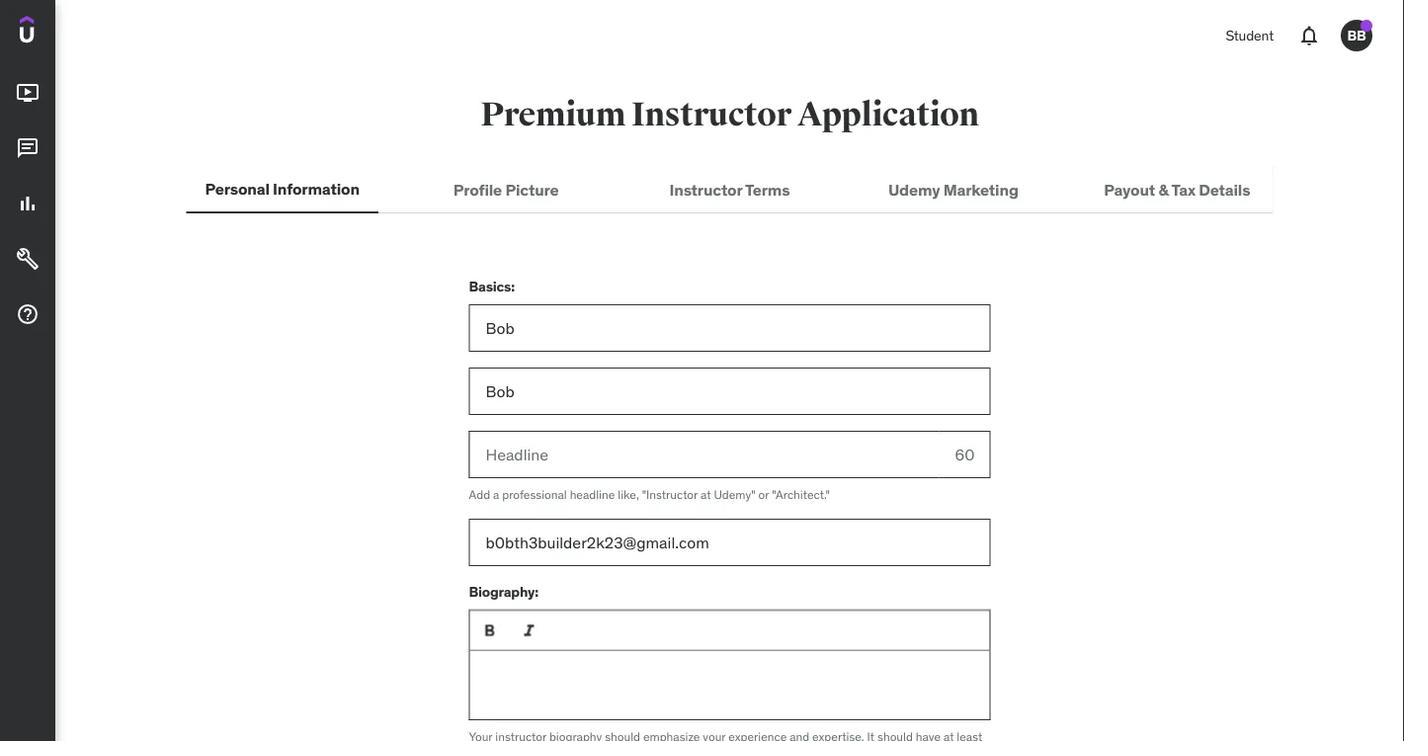 Task type: vqa. For each thing, say whether or not it's contained in the screenshot.
BB link
yes



Task type: locate. For each thing, give the bounding box(es) containing it.
profile picture
[[454, 179, 559, 200]]

"instructor
[[642, 487, 698, 502]]

Headline text field
[[469, 431, 940, 478]]

60
[[955, 444, 975, 464]]

italic image
[[519, 621, 539, 640]]

application
[[798, 94, 979, 135]]

None text field
[[469, 651, 991, 720]]

payout & tax details
[[1104, 179, 1251, 200]]

udemy marketing
[[889, 179, 1019, 200]]

or
[[759, 487, 769, 502]]

professional
[[502, 487, 567, 502]]

profile
[[454, 179, 502, 200]]

3 medium image from the top
[[16, 247, 40, 271]]

instructor
[[632, 94, 792, 135], [670, 179, 743, 200]]

4 medium image from the top
[[16, 303, 40, 326]]

personal
[[205, 178, 270, 199]]

personal information
[[205, 178, 360, 199]]

Email email field
[[469, 519, 991, 566]]

picture
[[505, 179, 559, 200]]

headline
[[570, 487, 615, 502]]

bb
[[1348, 26, 1367, 44]]

&
[[1159, 179, 1169, 200]]

0 vertical spatial instructor
[[632, 94, 792, 135]]

you have alerts image
[[1361, 20, 1373, 32]]

medium image
[[16, 137, 40, 160]]

like,
[[618, 487, 639, 502]]

udemy"
[[714, 487, 756, 502]]

medium image
[[16, 81, 40, 105], [16, 192, 40, 216], [16, 247, 40, 271], [16, 303, 40, 326]]

bold image
[[480, 621, 500, 640]]

udemy image
[[20, 16, 110, 50]]

bb link
[[1333, 12, 1381, 59]]

instructor left terms
[[670, 179, 743, 200]]

Last Name text field
[[469, 368, 991, 415]]

instructor up instructor terms
[[632, 94, 792, 135]]



Task type: describe. For each thing, give the bounding box(es) containing it.
terms
[[745, 179, 790, 200]]

premium
[[481, 94, 626, 135]]

tax
[[1172, 179, 1196, 200]]

payout
[[1104, 179, 1156, 200]]

details
[[1199, 179, 1251, 200]]

add a professional headline like, "instructor at udemy" or "architect."
[[469, 487, 830, 502]]

a
[[493, 487, 499, 502]]

marketing
[[944, 179, 1019, 200]]

1 vertical spatial instructor
[[670, 179, 743, 200]]

First Name text field
[[469, 304, 991, 352]]

2 medium image from the top
[[16, 192, 40, 216]]

at
[[701, 487, 711, 502]]

add
[[469, 487, 490, 502]]

notifications image
[[1298, 24, 1322, 47]]

premium instructor application
[[481, 94, 979, 135]]

information
[[273, 178, 360, 199]]

student
[[1226, 26, 1274, 44]]

instructor terms
[[670, 179, 790, 200]]

biography:
[[469, 583, 539, 600]]

student link
[[1214, 12, 1286, 59]]

"architect."
[[772, 487, 830, 502]]

udemy
[[889, 179, 940, 200]]

basics:
[[469, 277, 515, 295]]

1 medium image from the top
[[16, 81, 40, 105]]



